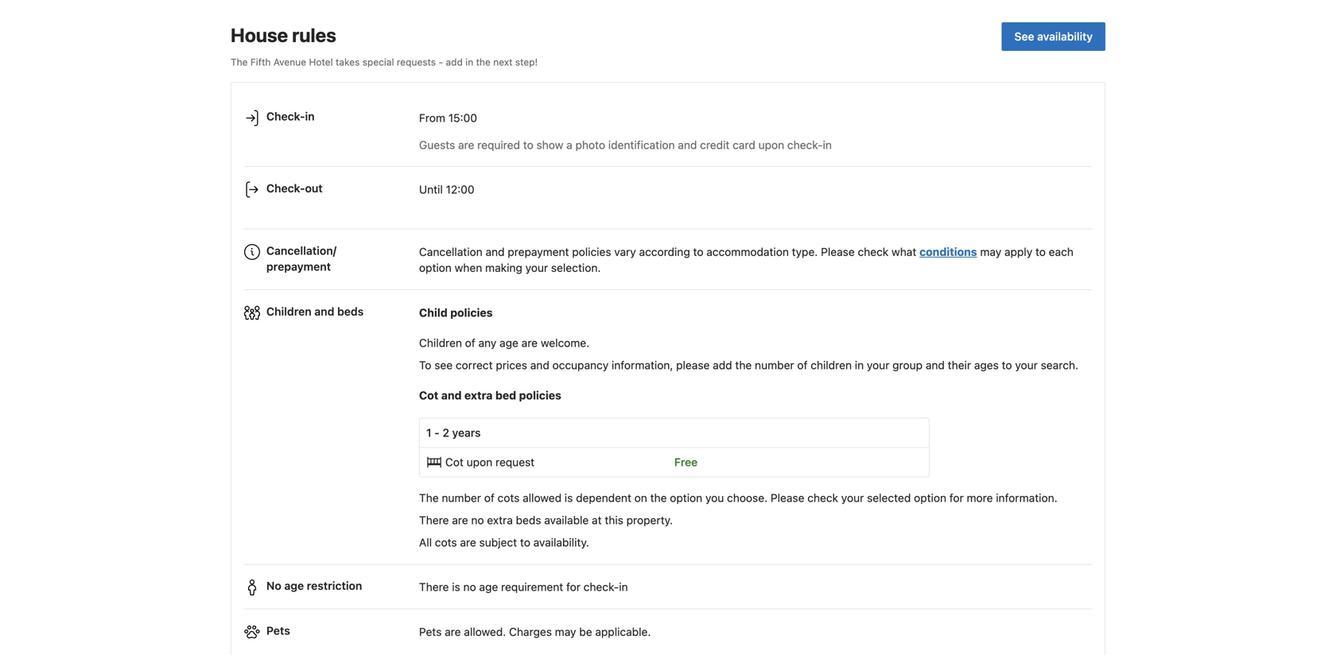 Task type: vqa. For each thing, say whether or not it's contained in the screenshot.


Task type: locate. For each thing, give the bounding box(es) containing it.
children
[[811, 359, 852, 372]]

1 vertical spatial no
[[463, 581, 476, 594]]

please right choose.
[[771, 492, 805, 505]]

option left you
[[670, 492, 703, 505]]

1 vertical spatial cots
[[435, 536, 457, 549]]

please
[[821, 245, 855, 258], [771, 492, 805, 505]]

0 horizontal spatial policies
[[450, 306, 493, 319]]

0 horizontal spatial add
[[446, 56, 463, 68]]

0 horizontal spatial of
[[465, 337, 476, 350]]

0 horizontal spatial the
[[476, 56, 491, 68]]

0 horizontal spatial the
[[231, 56, 248, 68]]

conditions link
[[920, 245, 977, 258]]

cancellation/
[[267, 244, 337, 257]]

of down "cot upon request"
[[484, 492, 495, 505]]

1 horizontal spatial add
[[713, 359, 732, 372]]

-
[[439, 56, 443, 68], [435, 426, 440, 440]]

1 check- from the top
[[267, 110, 305, 123]]

1 horizontal spatial check
[[858, 245, 889, 258]]

0 vertical spatial upon
[[759, 138, 785, 151]]

the left fifth on the top left of the page
[[231, 56, 248, 68]]

1 vertical spatial is
[[452, 581, 460, 594]]

check- up 'be'
[[584, 581, 619, 594]]

0 vertical spatial cot
[[419, 389, 439, 402]]

check- up the cancellation/
[[267, 182, 305, 195]]

0 vertical spatial for
[[950, 492, 964, 505]]

see availability button
[[1002, 22, 1106, 51]]

requests
[[397, 56, 436, 68]]

1 vertical spatial children
[[419, 337, 462, 350]]

1 vertical spatial number
[[442, 492, 481, 505]]

pets left allowed.
[[419, 626, 442, 639]]

information.
[[996, 492, 1058, 505]]

may inside may apply to each option when making your selection.
[[981, 245, 1002, 258]]

at
[[592, 514, 602, 527]]

1 vertical spatial there
[[419, 581, 449, 594]]

rules
[[292, 24, 336, 46]]

check
[[858, 245, 889, 258], [808, 492, 839, 505]]

0 horizontal spatial beds
[[337, 305, 364, 318]]

add right "please"
[[713, 359, 732, 372]]

0 vertical spatial beds
[[337, 305, 364, 318]]

extra
[[465, 389, 493, 402], [487, 514, 513, 527]]

pets down no
[[267, 624, 290, 637]]

for
[[950, 492, 964, 505], [566, 581, 581, 594]]

1 vertical spatial add
[[713, 359, 732, 372]]

0 vertical spatial may
[[981, 245, 1002, 258]]

1 vertical spatial check
[[808, 492, 839, 505]]

0 vertical spatial children
[[267, 305, 312, 318]]

correct
[[456, 359, 493, 372]]

house rules
[[231, 24, 336, 46]]

children up see
[[419, 337, 462, 350]]

cots right all
[[435, 536, 457, 549]]

for left more
[[950, 492, 964, 505]]

to right ages
[[1002, 359, 1012, 372]]

are up all cots are subject to availability.
[[452, 514, 468, 527]]

1 vertical spatial beds
[[516, 514, 541, 527]]

extra up the subject
[[487, 514, 513, 527]]

1 horizontal spatial of
[[484, 492, 495, 505]]

0 horizontal spatial number
[[442, 492, 481, 505]]

until 12:00
[[419, 183, 475, 196]]

1 vertical spatial may
[[555, 626, 576, 639]]

there for there is no age requirement for check-in
[[419, 581, 449, 594]]

pets are allowed. charges may be applicable.
[[419, 626, 651, 639]]

cots left allowed
[[498, 492, 520, 505]]

show
[[537, 138, 564, 151]]

available
[[544, 514, 589, 527]]

1 vertical spatial for
[[566, 581, 581, 594]]

prepayment
[[508, 245, 569, 258], [267, 260, 331, 273]]

policies right the bed
[[519, 389, 562, 402]]

children and beds
[[267, 305, 364, 318]]

1 horizontal spatial policies
[[519, 389, 562, 402]]

the up all
[[419, 492, 439, 505]]

check- for out
[[267, 182, 305, 195]]

no up the subject
[[471, 514, 484, 527]]

until
[[419, 183, 443, 196]]

0 horizontal spatial age
[[284, 580, 304, 593]]

cot down the to
[[419, 389, 439, 402]]

0 vertical spatial of
[[465, 337, 476, 350]]

0 vertical spatial the
[[231, 56, 248, 68]]

add right requests
[[446, 56, 463, 68]]

welcome.
[[541, 337, 590, 350]]

0 horizontal spatial prepayment
[[267, 260, 331, 273]]

1 horizontal spatial cots
[[498, 492, 520, 505]]

1 horizontal spatial the
[[419, 492, 439, 505]]

1 horizontal spatial may
[[981, 245, 1002, 258]]

prepayment up making
[[508, 245, 569, 258]]

age for children
[[500, 337, 519, 350]]

may left "apply"
[[981, 245, 1002, 258]]

group
[[893, 359, 923, 372]]

there down all
[[419, 581, 449, 594]]

1 horizontal spatial beds
[[516, 514, 541, 527]]

option
[[419, 261, 452, 274], [670, 492, 703, 505], [914, 492, 947, 505]]

1 horizontal spatial for
[[950, 492, 964, 505]]

children down cancellation/ prepayment
[[267, 305, 312, 318]]

0 horizontal spatial check-
[[584, 581, 619, 594]]

check-
[[267, 110, 305, 123], [267, 182, 305, 195]]

number down "cot upon request"
[[442, 492, 481, 505]]

0 horizontal spatial option
[[419, 261, 452, 274]]

1 vertical spatial upon
[[467, 456, 493, 469]]

check left selected
[[808, 492, 839, 505]]

check-
[[788, 138, 823, 151], [584, 581, 619, 594]]

0 horizontal spatial please
[[771, 492, 805, 505]]

to left each
[[1036, 245, 1046, 258]]

are for no
[[452, 514, 468, 527]]

of left any
[[465, 337, 476, 350]]

cots
[[498, 492, 520, 505], [435, 536, 457, 549]]

0 vertical spatial number
[[755, 359, 795, 372]]

0 vertical spatial check-
[[788, 138, 823, 151]]

0 horizontal spatial children
[[267, 305, 312, 318]]

cancellation and prepayment policies vary according to accommodation type. please check what conditions
[[419, 245, 977, 258]]

1 horizontal spatial cot
[[446, 456, 464, 469]]

cot down 1 - 2 years
[[446, 456, 464, 469]]

is
[[565, 492, 573, 505], [452, 581, 460, 594]]

add
[[446, 56, 463, 68], [713, 359, 732, 372]]

upon down years
[[467, 456, 493, 469]]

is down all cots are subject to availability.
[[452, 581, 460, 594]]

to
[[523, 138, 534, 151], [693, 245, 704, 258], [1036, 245, 1046, 258], [1002, 359, 1012, 372], [520, 536, 531, 549]]

1 horizontal spatial age
[[479, 581, 498, 594]]

1 vertical spatial please
[[771, 492, 805, 505]]

check left what
[[858, 245, 889, 258]]

there is no age requirement for check-in
[[419, 581, 628, 594]]

0 vertical spatial no
[[471, 514, 484, 527]]

0 vertical spatial check-
[[267, 110, 305, 123]]

according
[[639, 245, 690, 258]]

choose.
[[727, 492, 768, 505]]

for right the requirement
[[566, 581, 581, 594]]

the
[[231, 56, 248, 68], [419, 492, 439, 505]]

all
[[419, 536, 432, 549]]

you
[[706, 492, 724, 505]]

1 vertical spatial the
[[419, 492, 439, 505]]

prepayment down the cancellation/
[[267, 260, 331, 273]]

pets
[[267, 624, 290, 637], [419, 626, 442, 639]]

and down cancellation/ prepayment
[[315, 305, 334, 318]]

number
[[755, 359, 795, 372], [442, 492, 481, 505]]

to right according
[[693, 245, 704, 258]]

1 horizontal spatial check-
[[788, 138, 823, 151]]

house
[[231, 24, 288, 46]]

no up allowed.
[[463, 581, 476, 594]]

1 there from the top
[[419, 514, 449, 527]]

age left the requirement
[[479, 581, 498, 594]]

2 vertical spatial policies
[[519, 389, 562, 402]]

2 horizontal spatial of
[[798, 359, 808, 372]]

of
[[465, 337, 476, 350], [798, 359, 808, 372], [484, 492, 495, 505]]

1 horizontal spatial pets
[[419, 626, 442, 639]]

children
[[267, 305, 312, 318], [419, 337, 462, 350]]

card
[[733, 138, 756, 151]]

the
[[476, 56, 491, 68], [735, 359, 752, 372], [651, 492, 667, 505]]

the right on
[[651, 492, 667, 505]]

2 horizontal spatial the
[[735, 359, 752, 372]]

this
[[605, 514, 624, 527]]

your inside may apply to each option when making your selection.
[[526, 261, 548, 274]]

guests are required to show a photo identification and credit card upon check-in
[[419, 138, 832, 151]]

avenue
[[274, 56, 306, 68]]

are left allowed.
[[445, 626, 461, 639]]

policies up the selection.
[[572, 245, 611, 258]]

0 horizontal spatial is
[[452, 581, 460, 594]]

check-in
[[267, 110, 315, 123]]

- right requests
[[439, 56, 443, 68]]

a
[[567, 138, 573, 151]]

0 horizontal spatial pets
[[267, 624, 290, 637]]

2 check- from the top
[[267, 182, 305, 195]]

in
[[466, 56, 474, 68], [305, 110, 315, 123], [823, 138, 832, 151], [855, 359, 864, 372], [619, 581, 628, 594]]

0 vertical spatial there
[[419, 514, 449, 527]]

2 horizontal spatial option
[[914, 492, 947, 505]]

cancellation
[[419, 245, 483, 258]]

and right prices
[[530, 359, 550, 372]]

check- right card
[[788, 138, 823, 151]]

- right 1
[[435, 426, 440, 440]]

of left children
[[798, 359, 808, 372]]

1 horizontal spatial prepayment
[[508, 245, 569, 258]]

policies up any
[[450, 306, 493, 319]]

option right selected
[[914, 492, 947, 505]]

be
[[579, 626, 592, 639]]

is up available
[[565, 492, 573, 505]]

there up all
[[419, 514, 449, 527]]

occupancy
[[553, 359, 609, 372]]

0 vertical spatial add
[[446, 56, 463, 68]]

0 horizontal spatial cot
[[419, 389, 439, 402]]

0 horizontal spatial upon
[[467, 456, 493, 469]]

0 vertical spatial the
[[476, 56, 491, 68]]

your right making
[[526, 261, 548, 274]]

identification
[[608, 138, 675, 151]]

upon
[[759, 138, 785, 151], [467, 456, 493, 469]]

age right no
[[284, 580, 304, 593]]

check- down avenue
[[267, 110, 305, 123]]

1 vertical spatial cot
[[446, 456, 464, 469]]

option inside may apply to each option when making your selection.
[[419, 261, 452, 274]]

requirement
[[501, 581, 563, 594]]

number left children
[[755, 359, 795, 372]]

age right any
[[500, 337, 519, 350]]

and up making
[[486, 245, 505, 258]]

0 vertical spatial please
[[821, 245, 855, 258]]

there
[[419, 514, 449, 527], [419, 581, 449, 594]]

may left 'be'
[[555, 626, 576, 639]]

their
[[948, 359, 971, 372]]

extra left the bed
[[465, 389, 493, 402]]

to see correct prices and occupancy information, please add the number of children in your group and their ages to your search.
[[419, 359, 1079, 372]]

see
[[1015, 30, 1035, 43]]

2 horizontal spatial policies
[[572, 245, 611, 258]]

children for children and beds
[[267, 305, 312, 318]]

2 horizontal spatial age
[[500, 337, 519, 350]]

upon right card
[[759, 138, 785, 151]]

0 vertical spatial -
[[439, 56, 443, 68]]

prepayment inside cancellation/ prepayment
[[267, 260, 331, 273]]

1 vertical spatial prepayment
[[267, 260, 331, 273]]

dependent
[[576, 492, 632, 505]]

2 vertical spatial of
[[484, 492, 495, 505]]

1 vertical spatial extra
[[487, 514, 513, 527]]

selection.
[[551, 261, 601, 274]]

may
[[981, 245, 1002, 258], [555, 626, 576, 639]]

guests
[[419, 138, 455, 151]]

are down 15:00
[[458, 138, 475, 151]]

2 there from the top
[[419, 581, 449, 594]]

2 vertical spatial the
[[651, 492, 667, 505]]

1 vertical spatial check-
[[584, 581, 619, 594]]

cot
[[419, 389, 439, 402], [446, 456, 464, 469]]

policies
[[572, 245, 611, 258], [450, 306, 493, 319], [519, 389, 562, 402]]

beds
[[337, 305, 364, 318], [516, 514, 541, 527]]

the right "please"
[[735, 359, 752, 372]]

please right type.
[[821, 245, 855, 258]]

0 vertical spatial is
[[565, 492, 573, 505]]

1 horizontal spatial children
[[419, 337, 462, 350]]

option down cancellation
[[419, 261, 452, 274]]

availability.
[[534, 536, 589, 549]]

1 horizontal spatial is
[[565, 492, 573, 505]]

making
[[485, 261, 523, 274]]

from
[[419, 111, 446, 124]]

the left next
[[476, 56, 491, 68]]

cot and extra bed policies
[[419, 389, 562, 402]]

1 vertical spatial check-
[[267, 182, 305, 195]]



Task type: describe. For each thing, give the bounding box(es) containing it.
12:00
[[446, 183, 475, 196]]

and down see
[[441, 389, 462, 402]]

bed
[[496, 389, 516, 402]]

your left selected
[[842, 492, 864, 505]]

takes
[[336, 56, 360, 68]]

your left the search.
[[1015, 359, 1038, 372]]

are for allowed.
[[445, 626, 461, 639]]

step!
[[515, 56, 538, 68]]

all cots are subject to availability.
[[419, 536, 589, 549]]

1 vertical spatial policies
[[450, 306, 493, 319]]

pets for pets are allowed. charges may be applicable.
[[419, 626, 442, 639]]

0 horizontal spatial may
[[555, 626, 576, 639]]

when
[[455, 261, 482, 274]]

are for required
[[458, 138, 475, 151]]

cot upon request
[[446, 456, 535, 469]]

add for the
[[713, 359, 732, 372]]

to
[[419, 359, 432, 372]]

applicable.
[[595, 626, 651, 639]]

cancellation/ prepayment
[[267, 244, 337, 273]]

there are no extra beds available at this property.
[[419, 514, 673, 527]]

type.
[[792, 245, 818, 258]]

please
[[676, 359, 710, 372]]

vary
[[614, 245, 636, 258]]

information,
[[612, 359, 673, 372]]

from 15:00
[[419, 111, 477, 124]]

15:00
[[449, 111, 477, 124]]

fifth
[[251, 56, 271, 68]]

check-out
[[267, 182, 323, 195]]

apply
[[1005, 245, 1033, 258]]

to right the subject
[[520, 536, 531, 549]]

0 vertical spatial prepayment
[[508, 245, 569, 258]]

age for there
[[479, 581, 498, 594]]

1
[[426, 426, 432, 440]]

2
[[443, 426, 449, 440]]

the for the number of cots allowed is dependent on the option you choose. please check your selected option for more information.
[[419, 492, 439, 505]]

0 vertical spatial cots
[[498, 492, 520, 505]]

out
[[305, 182, 323, 195]]

required
[[478, 138, 520, 151]]

1 horizontal spatial number
[[755, 359, 795, 372]]

and left their
[[926, 359, 945, 372]]

your left group
[[867, 359, 890, 372]]

1 horizontal spatial option
[[670, 492, 703, 505]]

check- for in
[[267, 110, 305, 123]]

1 vertical spatial -
[[435, 426, 440, 440]]

may apply to each option when making your selection.
[[419, 245, 1074, 274]]

charges
[[509, 626, 552, 639]]

1 horizontal spatial please
[[821, 245, 855, 258]]

children of any age are welcome.
[[419, 337, 590, 350]]

free
[[675, 456, 698, 469]]

ages
[[974, 359, 999, 372]]

see
[[435, 359, 453, 372]]

to inside may apply to each option when making your selection.
[[1036, 245, 1046, 258]]

1 vertical spatial the
[[735, 359, 752, 372]]

what
[[892, 245, 917, 258]]

availability
[[1038, 30, 1093, 43]]

1 - 2 years
[[426, 426, 481, 440]]

any
[[479, 337, 497, 350]]

accommodation
[[707, 245, 789, 258]]

search.
[[1041, 359, 1079, 372]]

next
[[493, 56, 513, 68]]

and left credit
[[678, 138, 697, 151]]

no age restriction
[[267, 580, 362, 593]]

the fifth avenue hotel takes special requests - add in the next step!
[[231, 56, 538, 68]]

0 vertical spatial extra
[[465, 389, 493, 402]]

child policies
[[419, 306, 493, 319]]

add for in
[[446, 56, 463, 68]]

0 horizontal spatial check
[[808, 492, 839, 505]]

there for there are no extra beds available at this property.
[[419, 514, 449, 527]]

0 vertical spatial policies
[[572, 245, 611, 258]]

are up prices
[[522, 337, 538, 350]]

the for the fifth avenue hotel takes special requests - add in the next step!
[[231, 56, 248, 68]]

children for children of any age are welcome.
[[419, 337, 462, 350]]

years
[[452, 426, 481, 440]]

credit
[[700, 138, 730, 151]]

1 horizontal spatial upon
[[759, 138, 785, 151]]

conditions
[[920, 245, 977, 258]]

no for extra
[[471, 514, 484, 527]]

hotel
[[309, 56, 333, 68]]

0 horizontal spatial for
[[566, 581, 581, 594]]

restriction
[[307, 580, 362, 593]]

see availability
[[1015, 30, 1093, 43]]

1 horizontal spatial the
[[651, 492, 667, 505]]

0 vertical spatial check
[[858, 245, 889, 258]]

photo
[[576, 138, 605, 151]]

property.
[[627, 514, 673, 527]]

on
[[635, 492, 648, 505]]

subject
[[479, 536, 517, 549]]

1 vertical spatial of
[[798, 359, 808, 372]]

no for age
[[463, 581, 476, 594]]

allowed
[[523, 492, 562, 505]]

allowed.
[[464, 626, 506, 639]]

cot for cot and extra bed policies
[[419, 389, 439, 402]]

child
[[419, 306, 448, 319]]

no
[[267, 580, 282, 593]]

pets for pets
[[267, 624, 290, 637]]

prices
[[496, 359, 527, 372]]

request
[[496, 456, 535, 469]]

to left show
[[523, 138, 534, 151]]

0 horizontal spatial cots
[[435, 536, 457, 549]]

more
[[967, 492, 993, 505]]

cot for cot upon request
[[446, 456, 464, 469]]

are left the subject
[[460, 536, 476, 549]]

each
[[1049, 245, 1074, 258]]



